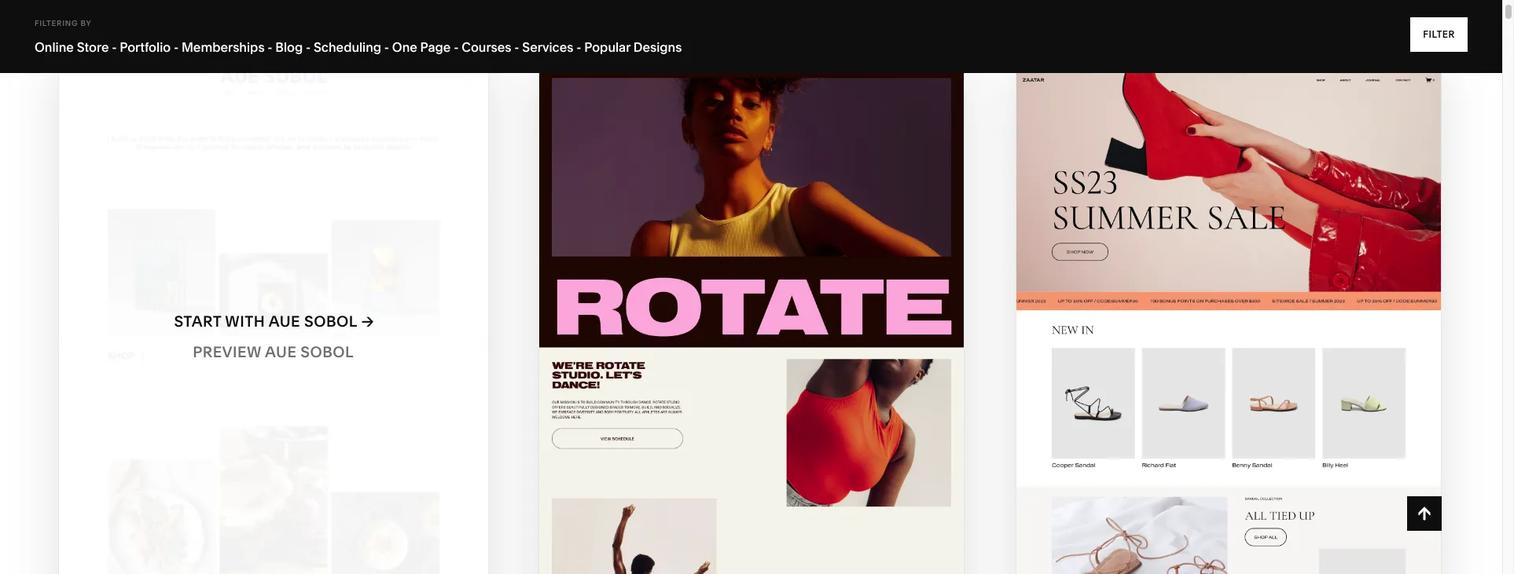 Task type: vqa. For each thing, say whether or not it's contained in the screenshot.
eighth - from right
yes



Task type: locate. For each thing, give the bounding box(es) containing it.
store right by
[[119, 23, 163, 44]]

with up "preview zaatar"
[[1194, 312, 1234, 330]]

with up preview aue sobol
[[225, 312, 264, 330]]

1 vertical spatial aue
[[265, 343, 297, 361]]

online
[[61, 23, 115, 44], [35, 39, 74, 55]]

store for -
[[77, 39, 109, 55]]

online down filtering
[[35, 39, 74, 55]]

zaatar inside button
[[1238, 312, 1299, 330]]

store
[[119, 23, 163, 44], [77, 39, 109, 55]]

0 horizontal spatial start
[[173, 312, 221, 330]]

zaatar image
[[1017, 60, 1441, 575]]

online left portfolio
[[61, 23, 115, 44]]

- right ( at the top left of the page
[[268, 39, 273, 55]]

2 with from the left
[[717, 312, 757, 330]]

preview for preview aue sobol
[[193, 343, 262, 361]]

0 vertical spatial sobol
[[304, 312, 357, 330]]

zaatar
[[1238, 312, 1299, 330], [1235, 343, 1296, 361]]

1 vertical spatial rotate
[[758, 343, 817, 361]]

with
[[225, 312, 264, 330], [717, 312, 757, 330], [1194, 312, 1234, 330]]

3 preview from the left
[[1163, 343, 1231, 361]]

back to top image
[[1416, 506, 1434, 523]]

start for preview aue sobol
[[173, 312, 221, 330]]

- left popular
[[577, 39, 582, 55]]

2 horizontal spatial with
[[1194, 312, 1234, 330]]

- left one in the left of the page
[[384, 39, 389, 55]]

aue sobol image
[[59, 58, 488, 575]]

start with aue sobol
[[173, 312, 357, 330]]

- left portfolio
[[112, 39, 117, 55]]

1 start from the left
[[173, 312, 221, 330]]

1 horizontal spatial with
[[717, 312, 757, 330]]

online store templates ( 40 )
[[61, 23, 287, 44]]

6 - from the left
[[454, 39, 459, 55]]

preview
[[193, 343, 262, 361], [686, 343, 754, 361], [1163, 343, 1231, 361]]

start
[[173, 312, 221, 330], [666, 312, 714, 330], [1143, 312, 1191, 330]]

0 vertical spatial zaatar
[[1238, 312, 1299, 330]]

2 horizontal spatial preview
[[1163, 343, 1231, 361]]

sobol
[[304, 312, 357, 330], [301, 343, 354, 361]]

- right courses on the top left of the page
[[515, 39, 519, 55]]

- right portfolio
[[174, 39, 179, 55]]

1 with from the left
[[225, 312, 264, 330]]

0 horizontal spatial store
[[77, 39, 109, 55]]

preview down start with rotate
[[686, 343, 754, 361]]

2 start from the left
[[666, 312, 714, 330]]

1 horizontal spatial preview
[[686, 343, 754, 361]]

one
[[392, 39, 417, 55]]

0 horizontal spatial with
[[225, 312, 264, 330]]

online store - portfolio - memberships - blog - scheduling - one page - courses - services - popular designs
[[35, 39, 682, 55]]

rotate element
[[539, 60, 964, 575]]

popular
[[585, 39, 631, 55]]

online for online store templates ( 40 )
[[61, 23, 115, 44]]

aue down start with aue sobol
[[265, 343, 297, 361]]

4 - from the left
[[306, 39, 311, 55]]

0 horizontal spatial preview
[[193, 343, 262, 361]]

courses
[[462, 39, 512, 55]]

with up preview rotate
[[717, 312, 757, 330]]

start with aue sobol button
[[173, 300, 374, 343]]

2 - from the left
[[174, 39, 179, 55]]

)
[[281, 23, 287, 44]]

aue sobol element
[[59, 58, 488, 575]]

1 horizontal spatial store
[[119, 23, 163, 44]]

filtering by
[[35, 19, 92, 28]]

rotate
[[761, 312, 820, 330], [758, 343, 817, 361]]

start with rotate
[[666, 312, 820, 330]]

aue
[[268, 312, 300, 330], [265, 343, 297, 361]]

0 vertical spatial rotate
[[761, 312, 820, 330]]

store for templates
[[119, 23, 163, 44]]

preview zaatar
[[1163, 343, 1296, 361]]

1 - from the left
[[112, 39, 117, 55]]

1 horizontal spatial start
[[666, 312, 714, 330]]

filter
[[1423, 28, 1456, 40]]

40
[[261, 23, 281, 44]]

7 - from the left
[[515, 39, 519, 55]]

- right page
[[454, 39, 459, 55]]

- right blog
[[306, 39, 311, 55]]

preview aue sobol link
[[193, 331, 354, 374]]

blog
[[276, 39, 303, 55]]

store down by
[[77, 39, 109, 55]]

2 preview from the left
[[686, 343, 754, 361]]

start for preview rotate
[[666, 312, 714, 330]]

rotate inside button
[[761, 312, 820, 330]]

preview for preview zaatar
[[1163, 343, 1231, 361]]

-
[[112, 39, 117, 55], [174, 39, 179, 55], [268, 39, 273, 55], [306, 39, 311, 55], [384, 39, 389, 55], [454, 39, 459, 55], [515, 39, 519, 55], [577, 39, 582, 55]]

filtering
[[35, 19, 78, 28]]

preview down start with aue sobol
[[193, 343, 262, 361]]

2 horizontal spatial start
[[1143, 312, 1191, 330]]

filter button
[[1411, 17, 1468, 52]]

0 vertical spatial aue
[[268, 312, 300, 330]]

preview down 'start with zaatar'
[[1163, 343, 1231, 361]]

aue up preview aue sobol
[[268, 312, 300, 330]]

1 preview from the left
[[193, 343, 262, 361]]



Task type: describe. For each thing, give the bounding box(es) containing it.
designs
[[634, 39, 682, 55]]

preview rotate
[[686, 343, 817, 361]]

memberships
[[182, 39, 265, 55]]

1 vertical spatial sobol
[[301, 343, 354, 361]]

3 - from the left
[[268, 39, 273, 55]]

preview rotate link
[[686, 331, 817, 374]]

5 - from the left
[[384, 39, 389, 55]]

start with zaatar button
[[1143, 300, 1315, 343]]

with for rotate
[[717, 312, 757, 330]]

preview for preview rotate
[[686, 343, 754, 361]]

page
[[420, 39, 451, 55]]

with for aue
[[225, 312, 264, 330]]

preview aue sobol
[[193, 343, 354, 361]]

rotate image
[[539, 60, 964, 575]]

aue inside button
[[268, 312, 300, 330]]

1 vertical spatial zaatar
[[1235, 343, 1296, 361]]

3 start from the left
[[1143, 312, 1191, 330]]

scheduling
[[314, 39, 381, 55]]

portfolio
[[120, 39, 171, 55]]

services
[[522, 39, 574, 55]]

zaatar element
[[1017, 60, 1441, 575]]

3 with from the left
[[1194, 312, 1234, 330]]

preview zaatar link
[[1163, 331, 1296, 374]]

templates
[[166, 23, 252, 44]]

online for online store - portfolio - memberships - blog - scheduling - one page - courses - services - popular designs
[[35, 39, 74, 55]]

start with zaatar
[[1143, 312, 1299, 330]]

sobol inside button
[[304, 312, 357, 330]]

8 - from the left
[[577, 39, 582, 55]]

by
[[81, 19, 92, 28]]

(
[[256, 23, 261, 44]]

start with rotate button
[[666, 300, 837, 343]]



